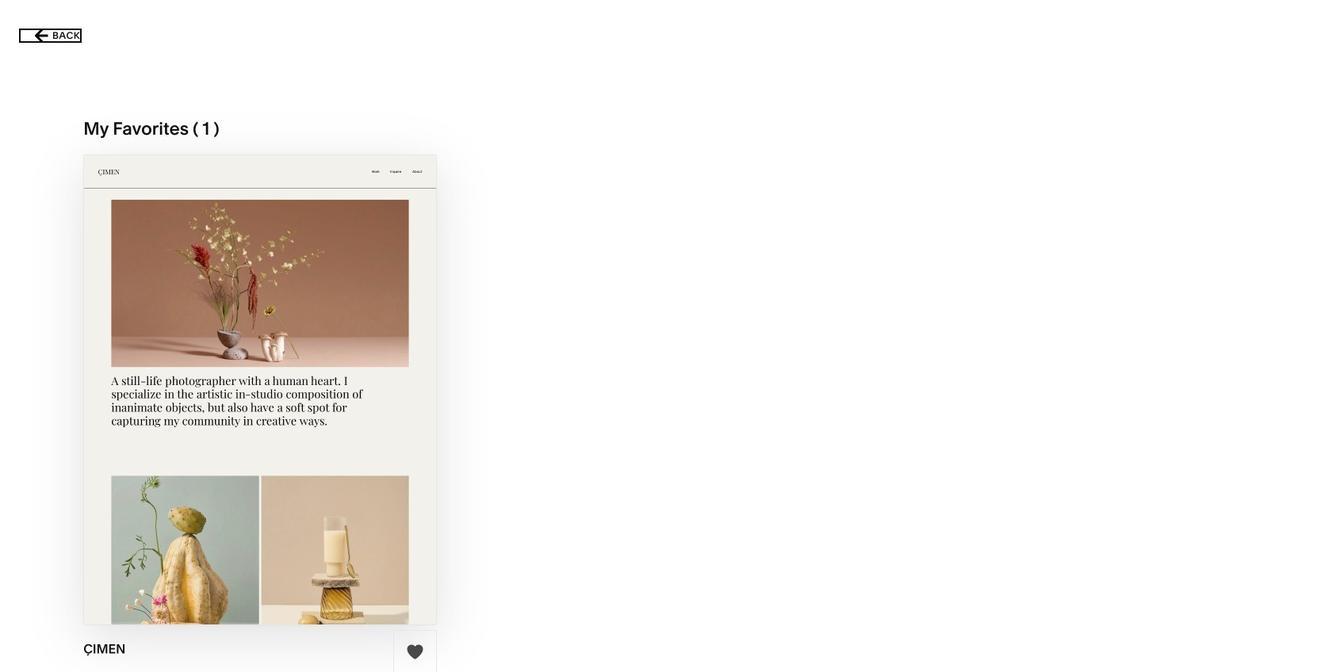 Task type: locate. For each thing, give the bounding box(es) containing it.
emmeline image
[[54, 553, 426, 672]]

1 horizontal spatial çimen image
[[480, 553, 852, 672]]

çimen image
[[84, 155, 436, 625], [480, 553, 852, 672]]

0 horizontal spatial çimen image
[[84, 155, 436, 625]]



Task type: vqa. For each thing, say whether or not it's contained in the screenshot.
the rightmost New
no



Task type: describe. For each thing, give the bounding box(es) containing it.
remove çimen from your favorites list image
[[406, 643, 424, 661]]



